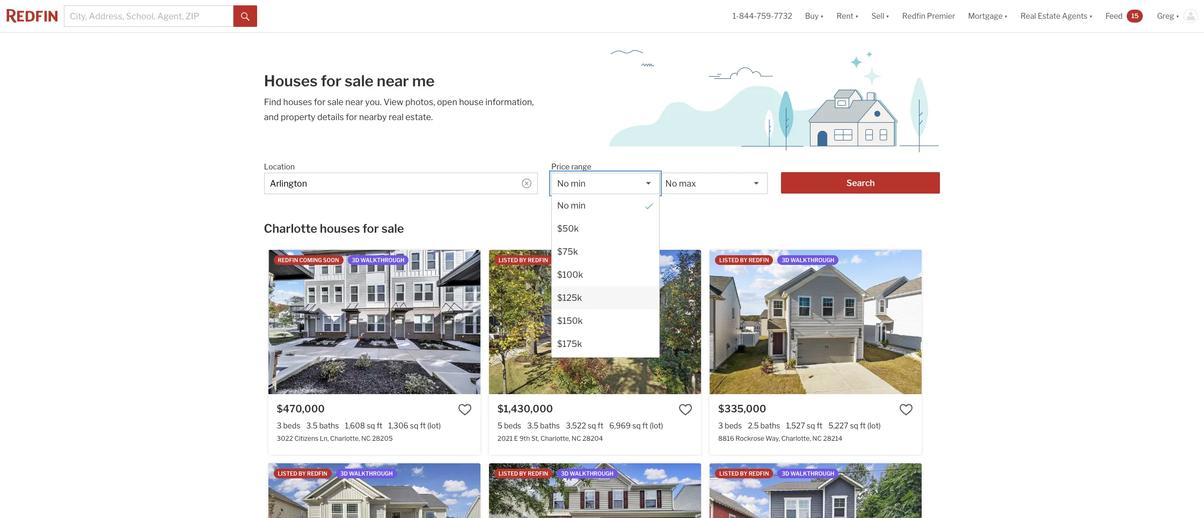 Task type: vqa. For each thing, say whether or not it's contained in the screenshot.


Task type: locate. For each thing, give the bounding box(es) containing it.
3 beds up 3022
[[277, 421, 301, 431]]

1 horizontal spatial near
[[377, 72, 409, 90]]

3 baths from the left
[[761, 421, 781, 431]]

(lot) right 6,969
[[650, 421, 664, 431]]

baths for $470,000
[[319, 421, 339, 431]]

no min inside dialog
[[558, 201, 586, 211]]

nc left 28214
[[813, 435, 822, 443]]

▾ right the greg at the top
[[1177, 11, 1180, 21]]

0 horizontal spatial nc
[[361, 435, 371, 443]]

1 horizontal spatial beds
[[504, 421, 522, 431]]

soon
[[323, 257, 339, 264]]

0 vertical spatial near
[[377, 72, 409, 90]]

listed by redfin for 1st "photo of 8816 rockrose way, charlotte, nc 28214" from the left
[[720, 257, 769, 264]]

3 favorite button checkbox from the left
[[900, 403, 914, 417]]

3 up 8816
[[719, 421, 724, 431]]

buy ▾ button
[[806, 0, 824, 32]]

clear input button
[[522, 179, 532, 189]]

3.5 for $470,000
[[306, 421, 318, 431]]

beds up 3022
[[283, 421, 301, 431]]

0 horizontal spatial (lot)
[[428, 421, 441, 431]]

photo of 2021 e 9th st, charlotte, nc 28204 image
[[489, 250, 702, 395], [701, 250, 914, 395]]

▾ for mortgage ▾
[[1005, 11, 1008, 21]]

0 horizontal spatial near
[[346, 97, 364, 107]]

3 ▾ from the left
[[886, 11, 890, 21]]

0 horizontal spatial sale
[[328, 97, 344, 107]]

1-844-759-7732 link
[[733, 11, 793, 21]]

price range
[[552, 162, 592, 171]]

photo of 3022 citizens ln, charlotte, nc 28205 image
[[268, 250, 481, 395], [480, 250, 693, 395]]

ft right 1,306
[[420, 421, 426, 431]]

2 favorite button image from the left
[[679, 403, 693, 417]]

1 vertical spatial city, address, school, agent, zip search field
[[264, 173, 538, 194]]

1 horizontal spatial favorite button image
[[679, 403, 693, 417]]

3.5 up citizens at bottom
[[306, 421, 318, 431]]

5,227 sq ft (lot)
[[829, 421, 881, 431]]

redfin premier
[[903, 11, 956, 21]]

and
[[264, 112, 279, 122]]

favorite button checkbox
[[458, 403, 472, 417], [679, 403, 693, 417], [900, 403, 914, 417]]

no max
[[666, 179, 696, 189]]

house
[[459, 97, 484, 107]]

estate.
[[406, 112, 433, 122]]

2 favorite button checkbox from the left
[[679, 403, 693, 417]]

real estate agents ▾ link
[[1021, 0, 1093, 32]]

baths up ln,
[[319, 421, 339, 431]]

for inside view photos, open house information, and property details for nearby real estate.
[[346, 112, 357, 122]]

1 vertical spatial sale
[[328, 97, 344, 107]]

1 3 from the left
[[277, 421, 282, 431]]

mortgage ▾ button
[[962, 0, 1015, 32]]

baths up 2021 e 9th st, charlotte, nc 28204
[[540, 421, 560, 431]]

1,608 sq ft
[[345, 421, 383, 431]]

5 ft from the left
[[817, 421, 823, 431]]

▾ right agents
[[1090, 11, 1093, 21]]

find houses for sale near you.
[[264, 97, 384, 107]]

1 horizontal spatial favorite button checkbox
[[679, 403, 693, 417]]

3.5 up the st,
[[527, 421, 539, 431]]

1 vertical spatial min
[[571, 201, 586, 211]]

2 3.5 baths from the left
[[527, 421, 560, 431]]

no min down price range
[[558, 179, 586, 189]]

buy
[[806, 11, 819, 21]]

sq right 1,527
[[807, 421, 816, 431]]

2 3 beds from the left
[[719, 421, 742, 431]]

0 vertical spatial no min
[[558, 179, 586, 189]]

3 charlotte, from the left
[[782, 435, 812, 443]]

you.
[[365, 97, 382, 107]]

2.5 baths
[[748, 421, 781, 431]]

5 sq from the left
[[807, 421, 816, 431]]

▾ for greg ▾
[[1177, 11, 1180, 21]]

no left max
[[666, 179, 677, 189]]

3.5 baths up ln,
[[306, 421, 339, 431]]

4 ft from the left
[[643, 421, 648, 431]]

(lot) right 1,306
[[428, 421, 441, 431]]

real
[[1021, 11, 1037, 21]]

2 horizontal spatial (lot)
[[868, 421, 881, 431]]

greg
[[1158, 11, 1175, 21]]

sq for 1,608
[[367, 421, 375, 431]]

2 beds from the left
[[504, 421, 522, 431]]

listed by redfin for second photo of 3515 ettrick pl, charlotte, nc 28278 from the right
[[499, 471, 549, 477]]

2 3.5 from the left
[[527, 421, 539, 431]]

sq right 1,608
[[367, 421, 375, 431]]

charlotte, down 1,527
[[782, 435, 812, 443]]

2 vertical spatial sale
[[382, 222, 404, 236]]

6 ft from the left
[[861, 421, 866, 431]]

submit search image
[[241, 12, 250, 21]]

1 sq from the left
[[367, 421, 375, 431]]

find
[[264, 97, 282, 107]]

1 photo of 4316 hubbard rd, charlotte, nc 28269 image from the left
[[268, 464, 481, 519]]

e
[[514, 435, 518, 443]]

listed for second photo of 3515 ettrick pl, charlotte, nc 28278 from the right
[[499, 471, 518, 477]]

sell ▾
[[872, 11, 890, 21]]

3 for $470,000
[[277, 421, 282, 431]]

759-
[[757, 11, 774, 21]]

1 horizontal spatial 3.5
[[527, 421, 539, 431]]

nc down the 1,608 sq ft
[[361, 435, 371, 443]]

no down price
[[558, 179, 569, 189]]

1 horizontal spatial 3.5 baths
[[527, 421, 560, 431]]

redfin premier button
[[896, 0, 962, 32]]

photo of 933 sweetbriar st, charlotte, nc 28205 image
[[710, 464, 922, 519], [922, 464, 1135, 519]]

1 vertical spatial houses
[[320, 222, 360, 236]]

beds for $1,430,000
[[504, 421, 522, 431]]

photo of 4316 hubbard rd, charlotte, nc 28269 image down 28205
[[268, 464, 481, 519]]

charlotte, right the st,
[[541, 435, 571, 443]]

search button
[[782, 172, 941, 194]]

sq up the 28204
[[588, 421, 596, 431]]

2 ▾ from the left
[[856, 11, 859, 21]]

favorite button image
[[458, 403, 472, 417], [679, 403, 693, 417]]

nc down the "3,522"
[[572, 435, 581, 443]]

1 ft from the left
[[377, 421, 383, 431]]

(lot) for $335,000
[[868, 421, 881, 431]]

1 beds from the left
[[283, 421, 301, 431]]

2 (lot) from the left
[[650, 421, 664, 431]]

listed for 1st photo of 2021 e 9th st, charlotte, nc 28204
[[499, 257, 518, 264]]

3 beds from the left
[[725, 421, 742, 431]]

1 3.5 baths from the left
[[306, 421, 339, 431]]

1 ▾ from the left
[[821, 11, 824, 21]]

ft up the 28204
[[598, 421, 604, 431]]

0 horizontal spatial favorite button image
[[458, 403, 472, 417]]

1 horizontal spatial charlotte,
[[541, 435, 571, 443]]

0 horizontal spatial 3.5 baths
[[306, 421, 339, 431]]

1 horizontal spatial baths
[[540, 421, 560, 431]]

1 favorite button image from the left
[[458, 403, 472, 417]]

buy ▾ button
[[799, 0, 831, 32]]

▾ for buy ▾
[[821, 11, 824, 21]]

(lot)
[[428, 421, 441, 431], [650, 421, 664, 431], [868, 421, 881, 431]]

rent ▾
[[837, 11, 859, 21]]

0 horizontal spatial 3
[[277, 421, 282, 431]]

3 sq from the left
[[588, 421, 596, 431]]

3.5 baths
[[306, 421, 339, 431], [527, 421, 560, 431]]

1 horizontal spatial houses
[[320, 222, 360, 236]]

3 (lot) from the left
[[868, 421, 881, 431]]

0 horizontal spatial charlotte,
[[330, 435, 360, 443]]

listed by redfin for 1st photo of 2021 e 9th st, charlotte, nc 28204
[[499, 257, 549, 264]]

3 nc from the left
[[813, 435, 822, 443]]

walkthrough
[[361, 257, 405, 264], [570, 257, 614, 264], [791, 257, 835, 264], [349, 471, 393, 477], [570, 471, 614, 477], [791, 471, 835, 477]]

nearby
[[359, 112, 387, 122]]

3.5 baths for $470,000
[[306, 421, 339, 431]]

no
[[558, 179, 569, 189], [666, 179, 677, 189], [558, 201, 569, 211]]

sq right the 5,227
[[851, 421, 859, 431]]

$470,000
[[277, 404, 325, 415]]

6 sq from the left
[[851, 421, 859, 431]]

houses up property at the left of the page
[[283, 97, 312, 107]]

sq for 5,227
[[851, 421, 859, 431]]

2 3 from the left
[[719, 421, 724, 431]]

favorite button checkbox for $1,430,000
[[679, 403, 693, 417]]

2 horizontal spatial beds
[[725, 421, 742, 431]]

1 nc from the left
[[361, 435, 371, 443]]

redfin
[[278, 257, 298, 264], [528, 257, 549, 264], [749, 257, 769, 264], [307, 471, 328, 477], [528, 471, 549, 477], [749, 471, 769, 477]]

2 no min from the top
[[558, 201, 586, 211]]

2 horizontal spatial nc
[[813, 435, 822, 443]]

beds for $335,000
[[725, 421, 742, 431]]

2021
[[498, 435, 513, 443]]

photo of 4316 hubbard rd, charlotte, nc 28269 image down the 28204
[[480, 464, 693, 519]]

feed
[[1106, 11, 1123, 21]]

2 horizontal spatial charlotte,
[[782, 435, 812, 443]]

list box
[[552, 173, 660, 379]]

3022 citizens ln, charlotte, nc 28205
[[277, 435, 393, 443]]

▾ right buy
[[821, 11, 824, 21]]

photo of 4316 hubbard rd, charlotte, nc 28269 image
[[268, 464, 481, 519], [480, 464, 693, 519]]

real estate agents ▾ button
[[1015, 0, 1100, 32]]

2021 e 9th st, charlotte, nc 28204
[[498, 435, 603, 443]]

agents
[[1063, 11, 1088, 21]]

3 beds
[[277, 421, 301, 431], [719, 421, 742, 431]]

1 vertical spatial no min
[[558, 201, 586, 211]]

▾
[[821, 11, 824, 21], [856, 11, 859, 21], [886, 11, 890, 21], [1005, 11, 1008, 21], [1090, 11, 1093, 21], [1177, 11, 1180, 21]]

2 horizontal spatial sale
[[382, 222, 404, 236]]

sale for charlotte houses for sale
[[382, 222, 404, 236]]

sq right 6,969
[[633, 421, 641, 431]]

view
[[384, 97, 404, 107]]

dialog containing no min
[[552, 194, 660, 379]]

$75k
[[558, 247, 578, 257]]

sq right 1,306
[[410, 421, 419, 431]]

baths up way,
[[761, 421, 781, 431]]

houses
[[283, 97, 312, 107], [320, 222, 360, 236]]

3 ft from the left
[[598, 421, 604, 431]]

1 horizontal spatial nc
[[572, 435, 581, 443]]

sq for 3,522
[[588, 421, 596, 431]]

ft left the 5,227
[[817, 421, 823, 431]]

ft up 28205
[[377, 421, 383, 431]]

1 horizontal spatial sale
[[345, 72, 374, 90]]

3 up 3022
[[277, 421, 282, 431]]

houses up soon
[[320, 222, 360, 236]]

0 horizontal spatial city, address, school, agent, zip search field
[[64, 5, 234, 27]]

1 (lot) from the left
[[428, 421, 441, 431]]

charlotte, for $335,000
[[782, 435, 812, 443]]

3
[[277, 421, 282, 431], [719, 421, 724, 431]]

houses
[[264, 72, 318, 90]]

redfin coming soon
[[278, 257, 339, 264]]

2 horizontal spatial baths
[[761, 421, 781, 431]]

1 3.5 from the left
[[306, 421, 318, 431]]

baths for $1,430,000
[[540, 421, 560, 431]]

1 horizontal spatial 3
[[719, 421, 724, 431]]

1 photo of 3022 citizens ln, charlotte, nc 28205 image from the left
[[268, 250, 481, 395]]

1 charlotte, from the left
[[330, 435, 360, 443]]

ft
[[377, 421, 383, 431], [420, 421, 426, 431], [598, 421, 604, 431], [643, 421, 648, 431], [817, 421, 823, 431], [861, 421, 866, 431]]

0 horizontal spatial favorite button checkbox
[[458, 403, 472, 417]]

2 min from the top
[[571, 201, 586, 211]]

nc for $335,000
[[813, 435, 822, 443]]

beds up 8816
[[725, 421, 742, 431]]

(lot) right the 5,227
[[868, 421, 881, 431]]

2 baths from the left
[[540, 421, 560, 431]]

sale for find houses for sale near you.
[[328, 97, 344, 107]]

sq for 1,306
[[410, 421, 419, 431]]

price
[[552, 162, 570, 171]]

1 photo of 8816 rockrose way, charlotte, nc 28214 image from the left
[[710, 250, 922, 395]]

4 sq from the left
[[633, 421, 641, 431]]

walkthrough for 1st photo of 2021 e 9th st, charlotte, nc 28204
[[570, 257, 614, 264]]

min down range
[[571, 179, 586, 189]]

0 horizontal spatial houses
[[283, 97, 312, 107]]

3d
[[352, 257, 360, 264], [561, 257, 569, 264], [782, 257, 790, 264], [341, 471, 348, 477], [561, 471, 569, 477], [782, 471, 790, 477]]

sale
[[345, 72, 374, 90], [328, 97, 344, 107], [382, 222, 404, 236]]

photo of 8816 rockrose way, charlotte, nc 28214 image
[[710, 250, 922, 395], [922, 250, 1135, 395]]

photos,
[[406, 97, 435, 107]]

3 beds up 8816
[[719, 421, 742, 431]]

1 3 beds from the left
[[277, 421, 301, 431]]

2 ft from the left
[[420, 421, 426, 431]]

2 photo of 3022 citizens ln, charlotte, nc 28205 image from the left
[[480, 250, 693, 395]]

min up $50k
[[571, 201, 586, 211]]

ft for 5,227 sq ft (lot)
[[861, 421, 866, 431]]

2 horizontal spatial favorite button checkbox
[[900, 403, 914, 417]]

min
[[571, 179, 586, 189], [571, 201, 586, 211]]

▾ right sell
[[886, 11, 890, 21]]

0 horizontal spatial 3 beds
[[277, 421, 301, 431]]

near up the view
[[377, 72, 409, 90]]

1 horizontal spatial (lot)
[[650, 421, 664, 431]]

1 horizontal spatial 3 beds
[[719, 421, 742, 431]]

$150k
[[558, 316, 583, 327]]

2 photo of 8816 rockrose way, charlotte, nc 28214 image from the left
[[922, 250, 1135, 395]]

list box containing no min
[[552, 173, 660, 379]]

details
[[317, 112, 344, 122]]

sell ▾ button
[[866, 0, 896, 32]]

0 horizontal spatial 3.5
[[306, 421, 318, 431]]

0 vertical spatial sale
[[345, 72, 374, 90]]

dialog
[[552, 194, 660, 379]]

City, Address, School, Agent, ZIP search field
[[64, 5, 234, 27], [264, 173, 538, 194]]

photo of 3515 ettrick pl, charlotte, nc 28278 image
[[489, 464, 702, 519], [701, 464, 914, 519]]

$200k image
[[552, 356, 659, 379]]

$50k
[[558, 224, 579, 234]]

0 horizontal spatial beds
[[283, 421, 301, 431]]

6 ▾ from the left
[[1177, 11, 1180, 21]]

sq for 1,527
[[807, 421, 816, 431]]

listed by redfin
[[499, 257, 549, 264], [720, 257, 769, 264], [278, 471, 328, 477], [499, 471, 549, 477], [720, 471, 769, 477]]

0 vertical spatial houses
[[283, 97, 312, 107]]

charlotte,
[[330, 435, 360, 443], [541, 435, 571, 443], [782, 435, 812, 443]]

search
[[847, 178, 875, 188]]

baths
[[319, 421, 339, 431], [540, 421, 560, 431], [761, 421, 781, 431]]

1 photo of 2021 e 9th st, charlotte, nc 28204 image from the left
[[489, 250, 702, 395]]

ft right the 5,227
[[861, 421, 866, 431]]

2 sq from the left
[[410, 421, 419, 431]]

ft right 6,969
[[643, 421, 648, 431]]

0 horizontal spatial baths
[[319, 421, 339, 431]]

max
[[679, 179, 696, 189]]

charlotte, down 1,608
[[330, 435, 360, 443]]

3.5
[[306, 421, 318, 431], [527, 421, 539, 431]]

no min up $50k
[[558, 201, 586, 211]]

$1,430,000
[[498, 404, 553, 415]]

beds right 5
[[504, 421, 522, 431]]

(lot) for $470,000
[[428, 421, 441, 431]]

5 ▾ from the left
[[1090, 11, 1093, 21]]

0 vertical spatial min
[[571, 179, 586, 189]]

1 baths from the left
[[319, 421, 339, 431]]

3.5 baths up 2021 e 9th st, charlotte, nc 28204
[[527, 421, 560, 431]]

▾ right rent
[[856, 11, 859, 21]]

1 horizontal spatial city, address, school, agent, zip search field
[[264, 173, 538, 194]]

8816 rockrose way, charlotte, nc 28214
[[719, 435, 843, 443]]

premier
[[928, 11, 956, 21]]

4 ▾ from the left
[[1005, 11, 1008, 21]]

ln,
[[320, 435, 329, 443]]

no min
[[558, 179, 586, 189], [558, 201, 586, 211]]

near left 'you.'
[[346, 97, 364, 107]]

1 favorite button checkbox from the left
[[458, 403, 472, 417]]

▾ right the mortgage
[[1005, 11, 1008, 21]]

listed
[[499, 257, 518, 264], [720, 257, 739, 264], [278, 471, 298, 477], [499, 471, 518, 477], [720, 471, 739, 477]]



Task type: describe. For each thing, give the bounding box(es) containing it.
citizens
[[295, 435, 319, 443]]

2 photo of 4316 hubbard rd, charlotte, nc 28269 image from the left
[[480, 464, 693, 519]]

0 vertical spatial city, address, school, agent, zip search field
[[64, 5, 234, 27]]

by for 1st photo of 2021 e 9th st, charlotte, nc 28204
[[520, 257, 527, 264]]

listed for 1st "photo of 8816 rockrose way, charlotte, nc 28214" from the left
[[720, 257, 739, 264]]

walkthrough for second photo of 3515 ettrick pl, charlotte, nc 28278 from the right
[[570, 471, 614, 477]]

favorite button image for $1,430,000
[[679, 403, 693, 417]]

ft for 1,608 sq ft
[[377, 421, 383, 431]]

rent ▾ button
[[831, 0, 866, 32]]

listed for second photo of 4316 hubbard rd, charlotte, nc 28269 from the right
[[278, 471, 298, 477]]

3 for $335,000
[[719, 421, 724, 431]]

walkthrough for 2nd the photo of 3022 citizens ln, charlotte, nc 28205 from right
[[361, 257, 405, 264]]

view photos, open house information, and property details for nearby real estate.
[[264, 97, 534, 122]]

houses for find
[[283, 97, 312, 107]]

rent
[[837, 11, 854, 21]]

6,969
[[610, 421, 631, 431]]

favorite button image
[[900, 403, 914, 417]]

mortgage ▾ button
[[969, 0, 1008, 32]]

$125k
[[558, 293, 582, 303]]

search input image
[[522, 179, 532, 189]]

2.5
[[748, 421, 759, 431]]

7732
[[774, 11, 793, 21]]

5,227
[[829, 421, 849, 431]]

mortgage
[[969, 11, 1003, 21]]

1 photo of 3515 ettrick pl, charlotte, nc 28278 image from the left
[[489, 464, 702, 519]]

2 photo of 3515 ettrick pl, charlotte, nc 28278 image from the left
[[701, 464, 914, 519]]

favorite button checkbox for $470,000
[[458, 403, 472, 417]]

charlotte houses for sale
[[264, 222, 404, 236]]

range
[[572, 162, 592, 171]]

ft for 1,306 sq ft (lot)
[[420, 421, 426, 431]]

▾ for rent ▾
[[856, 11, 859, 21]]

5 beds
[[498, 421, 522, 431]]

mortgage ▾
[[969, 11, 1008, 21]]

nc for $470,000
[[361, 435, 371, 443]]

5
[[498, 421, 503, 431]]

28204
[[583, 435, 603, 443]]

9th
[[520, 435, 530, 443]]

6,969 sq ft (lot)
[[610, 421, 664, 431]]

buy ▾
[[806, 11, 824, 21]]

property
[[281, 112, 316, 122]]

$100k
[[558, 270, 583, 280]]

1 min from the top
[[571, 179, 586, 189]]

no min element
[[552, 194, 659, 218]]

ft for 1,527 sq ft
[[817, 421, 823, 431]]

$335,000
[[719, 404, 767, 415]]

3.5 for $1,430,000
[[527, 421, 539, 431]]

28214
[[824, 435, 843, 443]]

favorite button image for $470,000
[[458, 403, 472, 417]]

real
[[389, 112, 404, 122]]

no up $50k
[[558, 201, 569, 211]]

by for second photo of 3515 ettrick pl, charlotte, nc 28278 from the right
[[520, 471, 527, 477]]

charlotte, for $470,000
[[330, 435, 360, 443]]

location
[[264, 162, 295, 171]]

information,
[[486, 97, 534, 107]]

15
[[1132, 12, 1139, 20]]

3 beds for $335,000
[[719, 421, 742, 431]]

estate
[[1038, 11, 1061, 21]]

3 beds for $470,000
[[277, 421, 301, 431]]

favorite button checkbox for $335,000
[[900, 403, 914, 417]]

▾ for sell ▾
[[886, 11, 890, 21]]

1,527
[[787, 421, 806, 431]]

1,608
[[345, 421, 365, 431]]

3.5 baths for $1,430,000
[[527, 421, 560, 431]]

houses for charlotte
[[320, 222, 360, 236]]

sq for 6,969
[[633, 421, 641, 431]]

me
[[412, 72, 435, 90]]

coming
[[299, 257, 322, 264]]

1-
[[733, 11, 739, 21]]

3022
[[277, 435, 293, 443]]

greg ▾
[[1158, 11, 1180, 21]]

1,306 sq ft (lot)
[[389, 421, 441, 431]]

1,306
[[389, 421, 409, 431]]

rent ▾ button
[[837, 0, 859, 32]]

real estate agents ▾
[[1021, 11, 1093, 21]]

1 vertical spatial near
[[346, 97, 364, 107]]

8816
[[719, 435, 735, 443]]

ft for 6,969 sq ft (lot)
[[643, 421, 648, 431]]

rockrose
[[736, 435, 765, 443]]

baths for $335,000
[[761, 421, 781, 431]]

charlotte
[[264, 222, 318, 236]]

2 charlotte, from the left
[[541, 435, 571, 443]]

by for 1st "photo of 8816 rockrose way, charlotte, nc 28214" from the left
[[741, 257, 748, 264]]

1 photo of 933 sweetbriar st, charlotte, nc 28205 image from the left
[[710, 464, 922, 519]]

sell ▾ button
[[872, 0, 890, 32]]

3,522
[[566, 421, 586, 431]]

ft for 3,522 sq ft
[[598, 421, 604, 431]]

houses for sale near me
[[264, 72, 435, 90]]

st,
[[532, 435, 539, 443]]

walkthrough for 1st "photo of 8816 rockrose way, charlotte, nc 28214" from the left
[[791, 257, 835, 264]]

redfin
[[903, 11, 926, 21]]

min inside dialog
[[571, 201, 586, 211]]

(lot) for $1,430,000
[[650, 421, 664, 431]]

2 nc from the left
[[572, 435, 581, 443]]

2 photo of 2021 e 9th st, charlotte, nc 28204 image from the left
[[701, 250, 914, 395]]

844-
[[739, 11, 757, 21]]

$175k
[[558, 339, 582, 350]]

beds for $470,000
[[283, 421, 301, 431]]

sell
[[872, 11, 885, 21]]

1 no min from the top
[[558, 179, 586, 189]]

way,
[[766, 435, 780, 443]]

3,522 sq ft
[[566, 421, 604, 431]]

2 photo of 933 sweetbriar st, charlotte, nc 28205 image from the left
[[922, 464, 1135, 519]]



